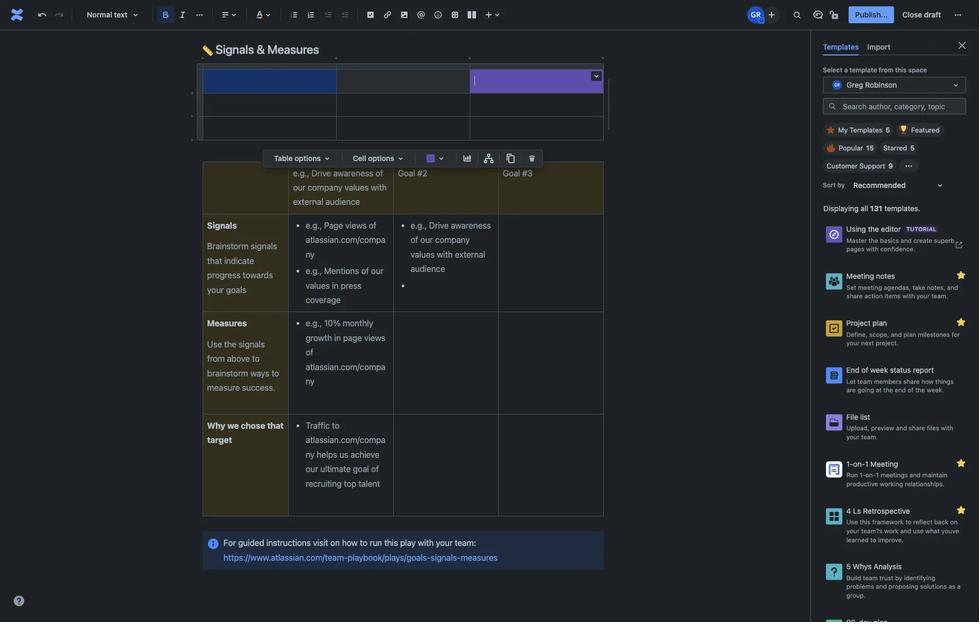 Task type: vqa. For each thing, say whether or not it's contained in the screenshot.
team?s
yes



Task type: describe. For each thing, give the bounding box(es) containing it.
basics
[[881, 237, 900, 244]]

help image
[[13, 595, 25, 607]]

master the basics and create superb pages with confidence.
[[847, 237, 955, 253]]

build
[[847, 574, 862, 582]]

whys
[[854, 562, 872, 571]]

take
[[913, 283, 926, 291]]

file
[[847, 412, 859, 421]]

as
[[949, 583, 956, 591]]

project.
[[876, 339, 899, 347]]

https://www.atlassian.com/team-playbook/plays/goals-signals-measures link
[[224, 538, 498, 562]]

measures
[[461, 553, 498, 562]]

5 for 5 whys analysis build team trust by identifying problems and proposing solutions as a group.
[[847, 562, 852, 571]]

team:
[[455, 538, 476, 548]]

draft
[[925, 10, 942, 19]]

sort by
[[823, 181, 846, 189]]

team inside 'end of week status report let team members share how things are going at the end of the week.'
[[858, 377, 873, 385]]

displaying all 131 templates.
[[824, 204, 921, 213]]

members
[[875, 377, 902, 385]]

bold ⌘b image
[[160, 8, 172, 21]]

superb
[[935, 237, 955, 244]]

templates.
[[885, 204, 921, 213]]

layouts image
[[466, 8, 479, 21]]

editor
[[882, 225, 902, 234]]

recommended button
[[848, 177, 953, 194]]

productive
[[847, 480, 879, 488]]

expand dropdown menu image
[[395, 152, 407, 165]]

this for retrospective
[[860, 518, 871, 526]]

relationships.
[[906, 480, 945, 488]]

signals-
[[431, 553, 461, 562]]

learned
[[847, 536, 869, 544]]

this inside main content area, start typing to enter text. text box
[[385, 538, 398, 548]]

report
[[914, 365, 935, 374]]

starred
[[884, 144, 908, 152]]

redo ⌘⇧z image
[[53, 8, 65, 21]]

featured button
[[897, 123, 945, 137]]

more categories image
[[903, 160, 916, 172]]

with inside meeting notes set meeting agendas, take notes, and share action items with your team.
[[903, 292, 916, 300]]

Main content area, start typing to enter text. text field
[[196, 0, 611, 570]]

team?s
[[862, 527, 883, 535]]

list
[[861, 412, 871, 421]]

next
[[862, 339, 875, 347]]

import
[[868, 42, 891, 51]]

table image
[[449, 8, 462, 21]]

milestones
[[919, 330, 951, 338]]

upload,
[[847, 424, 870, 432]]

this for template
[[896, 66, 907, 74]]

0 vertical spatial templates
[[823, 42, 860, 51]]

to for team:
[[360, 538, 368, 548]]

editable content region
[[186, 0, 621, 622]]

close draft
[[903, 10, 942, 19]]

indent tab image
[[339, 8, 351, 21]]

for
[[952, 330, 961, 338]]

0 vertical spatial 1-
[[847, 459, 854, 468]]

play
[[400, 538, 416, 548]]

meeting inside 1-on-1 meeting run 1-on-1 meetings and maintain productive working relationships.
[[871, 459, 899, 468]]

action
[[865, 292, 883, 300]]

select a template from this space
[[823, 66, 928, 74]]

options for table options
[[295, 154, 321, 163]]

are
[[847, 386, 856, 394]]

normal
[[87, 10, 112, 19]]

group.
[[847, 592, 866, 600]]

greg robinson
[[847, 80, 898, 89]]

1 horizontal spatial 1
[[877, 471, 879, 479]]

greg robinson image
[[748, 6, 765, 23]]

using
[[847, 225, 867, 234]]

5 for 5
[[886, 126, 891, 134]]

what
[[926, 527, 940, 535]]

and inside meeting notes set meeting agendas, take notes, and share action items with your team.
[[948, 283, 959, 291]]

panel info image
[[207, 538, 219, 551]]

search icon image
[[829, 102, 837, 110]]

and inside file list upload, preview and share files with your team.
[[897, 424, 908, 432]]

my
[[839, 126, 848, 134]]

run
[[847, 471, 859, 479]]

15
[[867, 144, 875, 152]]

at
[[877, 386, 882, 394]]

set
[[847, 283, 857, 291]]

robinson
[[866, 80, 898, 89]]

1-on-1 meeting run 1-on-1 meetings and maintain productive working relationships.
[[847, 459, 948, 488]]

problems
[[847, 583, 875, 591]]

close
[[903, 10, 923, 19]]

the left the week.
[[916, 386, 926, 394]]

find and replace image
[[791, 8, 804, 21]]

0 vertical spatial a
[[845, 66, 848, 74]]

displaying
[[824, 204, 859, 213]]

let
[[847, 377, 856, 385]]

no restrictions image
[[829, 8, 842, 21]]

for
[[224, 538, 236, 548]]

featured
[[912, 126, 940, 134]]

youve
[[942, 527, 960, 535]]

that
[[267, 421, 284, 430]]

mention image
[[415, 8, 428, 21]]

customer
[[827, 162, 858, 170]]

publish... button
[[850, 6, 895, 23]]

things
[[936, 377, 954, 385]]

agendas,
[[884, 283, 912, 291]]

from
[[879, 66, 894, 74]]

on inside 4 ls retrospective use this framework to reflect back on your team?s work and use what youve learned to improve.
[[951, 518, 958, 526]]

https://www.atlassian.com/team-playbook/plays/goals-signals-measures
[[224, 538, 498, 562]]

support
[[860, 162, 886, 170]]

131
[[871, 204, 883, 213]]

1 vertical spatial on-
[[866, 471, 877, 479]]

team inside 5 whys analysis build team trust by identifying problems and proposing solutions as a group.
[[864, 574, 878, 582]]

align left image
[[219, 8, 232, 21]]

1 vertical spatial of
[[908, 386, 914, 394]]

select
[[823, 66, 843, 74]]

your inside meeting notes set meeting agendas, take notes, and share action items with your team.
[[917, 292, 930, 300]]

customer support 9
[[827, 162, 894, 170]]

your inside 4 ls retrospective use this framework to reflect back on your team?s work and use what youve learned to improve.
[[847, 527, 860, 535]]

0 vertical spatial on-
[[854, 459, 866, 468]]

1 vertical spatial 5
[[911, 144, 915, 152]]

the right using
[[869, 225, 880, 234]]

outdent ⇧tab image
[[322, 8, 334, 21]]

tab list containing templates
[[819, 38, 971, 56]]

remove image
[[526, 152, 539, 165]]

editor toolbar toolbar
[[264, 150, 543, 179]]

more formatting image
[[193, 8, 206, 21]]

cell background image
[[435, 152, 448, 165]]

week.
[[927, 386, 945, 394]]

1 horizontal spatial to
[[871, 536, 877, 544]]

the down members
[[884, 386, 894, 394]]

a inside 5 whys analysis build team trust by identifying problems and proposing solutions as a group.
[[958, 583, 961, 591]]

unstar meeting notes image
[[956, 269, 968, 282]]

use
[[847, 518, 859, 526]]

popular
[[839, 144, 864, 152]]

invite to edit image
[[766, 8, 779, 21]]

to for work
[[906, 518, 912, 526]]



Task type: locate. For each thing, give the bounding box(es) containing it.
2 vertical spatial share
[[909, 424, 926, 432]]

with inside file list upload, preview and share files with your team.
[[942, 424, 954, 432]]

1 horizontal spatial 5
[[886, 126, 891, 134]]

and inside master the basics and create superb pages with confidence.
[[901, 237, 912, 244]]

1 vertical spatial on
[[331, 538, 340, 548]]

with right pages
[[867, 245, 879, 253]]

team. down upload,
[[862, 433, 879, 441]]

tab list
[[819, 38, 971, 56]]

retrospective
[[864, 506, 911, 515]]

share inside meeting notes set meeting agendas, take notes, and share action items with your team.
[[847, 292, 863, 300]]

on up "youve"
[[951, 518, 958, 526]]

options right cell
[[368, 154, 395, 163]]

1 vertical spatial 1
[[877, 471, 879, 479]]

undo ⌘z image
[[36, 8, 49, 21]]

project
[[847, 319, 871, 327]]

signals for signals & measures
[[216, 42, 254, 56]]

to left "run"
[[360, 538, 368, 548]]

share up end at bottom
[[904, 377, 920, 385]]

use
[[914, 527, 924, 535]]

guided
[[238, 538, 264, 548]]

with right play
[[418, 538, 434, 548]]

normal text button
[[77, 3, 148, 26]]

2 vertical spatial this
[[385, 538, 398, 548]]

0 vertical spatial signals
[[216, 42, 254, 56]]

0 horizontal spatial by
[[838, 181, 846, 189]]

manage connected data image
[[483, 152, 495, 165]]

this up team?s
[[860, 518, 871, 526]]

ls
[[854, 506, 862, 515]]

close draft button
[[897, 6, 948, 23]]

your
[[917, 292, 930, 300], [847, 339, 860, 347], [847, 433, 860, 441], [847, 527, 860, 535], [436, 538, 453, 548]]

identifying
[[905, 574, 936, 582]]

and left use on the bottom right of the page
[[901, 527, 912, 535]]

this right from
[[896, 66, 907, 74]]

0 vertical spatial measures
[[268, 42, 319, 56]]

template
[[850, 66, 878, 74]]

measures
[[268, 42, 319, 56], [207, 319, 247, 328]]

with inside main content area, start typing to enter text. text box
[[418, 538, 434, 548]]

your up the signals-
[[436, 538, 453, 548]]

normal text
[[87, 10, 128, 19]]

plan
[[873, 319, 888, 327], [904, 330, 917, 338]]

1- up run
[[847, 459, 854, 468]]

your inside 'project plan define, scope, and plan milestones for your next project.'
[[847, 339, 860, 347]]

your down upload,
[[847, 433, 860, 441]]

end
[[847, 365, 860, 374]]

1 horizontal spatial plan
[[904, 330, 917, 338]]

on- up run
[[854, 459, 866, 468]]

meeting up set
[[847, 272, 875, 281]]

this
[[896, 66, 907, 74], [860, 518, 871, 526], [385, 538, 398, 548]]

5
[[886, 126, 891, 134], [911, 144, 915, 152], [847, 562, 852, 571]]

with right 'files'
[[942, 424, 954, 432]]

target
[[207, 435, 232, 445]]

1 left the meetings
[[877, 471, 879, 479]]

2 horizontal spatial to
[[906, 518, 912, 526]]

by right sort
[[838, 181, 846, 189]]

share left 'files'
[[909, 424, 926, 432]]

unstar project plan image
[[956, 316, 968, 329]]

preview
[[872, 424, 895, 432]]

instructions
[[267, 538, 311, 548]]

to left reflect
[[906, 518, 912, 526]]

0 horizontal spatial this
[[385, 538, 398, 548]]

0 horizontal spatial on
[[331, 538, 340, 548]]

0 horizontal spatial 5
[[847, 562, 852, 571]]

table options button
[[268, 152, 338, 165]]

and inside 4 ls retrospective use this framework to reflect back on your team?s work and use what youve learned to improve.
[[901, 527, 912, 535]]

1 horizontal spatial how
[[922, 377, 934, 385]]

using the editor tutorial
[[847, 225, 937, 234]]

0 horizontal spatial 1
[[866, 459, 869, 468]]

your down take
[[917, 292, 930, 300]]

2 horizontal spatial 5
[[911, 144, 915, 152]]

copy image
[[504, 152, 517, 165]]

open image
[[950, 79, 963, 91]]

plan left milestones
[[904, 330, 917, 338]]

1 vertical spatial signals
[[207, 221, 237, 230]]

italic ⌘i image
[[176, 8, 189, 21]]

cell options button
[[347, 152, 411, 165]]

how
[[922, 377, 934, 385], [342, 538, 358, 548]]

chart image
[[461, 152, 474, 165]]

emoji image
[[432, 8, 445, 21]]

1- up productive
[[860, 471, 866, 479]]

starred 5
[[884, 144, 915, 152]]

meeting
[[859, 283, 883, 291]]

comment icon image
[[813, 8, 825, 21]]

why we chose that target
[[207, 421, 286, 445]]

working
[[881, 480, 904, 488]]

your down define,
[[847, 339, 860, 347]]

a right as
[[958, 583, 961, 591]]

this inside 4 ls retrospective use this framework to reflect back on your team?s work and use what youve learned to improve.
[[860, 518, 871, 526]]

your down use
[[847, 527, 860, 535]]

5 up starred
[[886, 126, 891, 134]]

and inside 'project plan define, scope, and plan milestones for your next project.'
[[892, 330, 903, 338]]

2 horizontal spatial this
[[896, 66, 907, 74]]

unstar 1-on-1 meeting image
[[956, 457, 968, 469]]

0 vertical spatial team.
[[932, 292, 949, 300]]

0 horizontal spatial options
[[295, 154, 321, 163]]

1 up productive
[[866, 459, 869, 468]]

numbered list ⌘⇧7 image
[[305, 8, 317, 21]]

add image, video, or file image
[[398, 8, 411, 21]]

0 vertical spatial meeting
[[847, 272, 875, 281]]

solutions
[[921, 583, 948, 591]]

0 vertical spatial this
[[896, 66, 907, 74]]

to inside text box
[[360, 538, 368, 548]]

1 horizontal spatial of
[[908, 386, 914, 394]]

and down the unstar meeting notes image at the right of the page
[[948, 283, 959, 291]]

:straight_ruler: image
[[203, 45, 213, 56], [203, 45, 213, 56]]

week
[[871, 365, 889, 374]]

1 vertical spatial team.
[[862, 433, 879, 441]]

how left "run"
[[342, 538, 358, 548]]

0 vertical spatial plan
[[873, 319, 888, 327]]

link image
[[381, 8, 394, 21]]

why
[[207, 421, 225, 430]]

to
[[906, 518, 912, 526], [871, 536, 877, 544], [360, 538, 368, 548]]

confluence image
[[8, 6, 25, 23], [8, 6, 25, 23]]

recommended
[[854, 181, 906, 190]]

to down team?s
[[871, 536, 877, 544]]

the inside master the basics and create superb pages with confidence.
[[869, 237, 879, 244]]

for guided instructions visit on how to run this play with your team:
[[224, 538, 476, 548]]

on right visit
[[331, 538, 340, 548]]

share
[[847, 292, 863, 300], [904, 377, 920, 385], [909, 424, 926, 432]]

analysis
[[874, 562, 902, 571]]

0 horizontal spatial team.
[[862, 433, 879, 441]]

team up going
[[858, 377, 873, 385]]

and up 'confidence.'
[[901, 237, 912, 244]]

visit
[[313, 538, 328, 548]]

space
[[909, 66, 928, 74]]

trust
[[880, 574, 894, 582]]

cell
[[353, 154, 366, 163]]

signals for signals
[[207, 221, 237, 230]]

a right select
[[845, 66, 848, 74]]

0 horizontal spatial 1-
[[847, 459, 854, 468]]

1 vertical spatial meeting
[[871, 459, 899, 468]]

share down set
[[847, 292, 863, 300]]

how up the week.
[[922, 377, 934, 385]]

and inside 5 whys analysis build team trust by identifying problems and proposing solutions as a group.
[[876, 583, 888, 591]]

my templates
[[839, 126, 883, 134]]

options for cell options
[[368, 154, 395, 163]]

options right table
[[295, 154, 321, 163]]

proposing
[[889, 583, 919, 591]]

0 vertical spatial of
[[862, 365, 869, 374]]

and up project.
[[892, 330, 903, 338]]

5 right starred
[[911, 144, 915, 152]]

file list upload, preview and share files with your team.
[[847, 412, 954, 441]]

text
[[114, 10, 128, 19]]

greg
[[847, 80, 864, 89]]

1-
[[847, 459, 854, 468], [860, 471, 866, 479]]

and right the preview
[[897, 424, 908, 432]]

share inside file list upload, preview and share files with your team.
[[909, 424, 926, 432]]

Search author, category, topic field
[[840, 99, 966, 114]]

meeting inside meeting notes set meeting agendas, take notes, and share action items with your team.
[[847, 272, 875, 281]]

0 horizontal spatial to
[[360, 538, 368, 548]]

1 vertical spatial share
[[904, 377, 920, 385]]

meeting up the meetings
[[871, 459, 899, 468]]

maintain
[[923, 471, 948, 479]]

master
[[847, 237, 868, 244]]

0 vertical spatial share
[[847, 292, 863, 300]]

how inside 'end of week status report let team members share how things are going at the end of the week.'
[[922, 377, 934, 385]]

team. inside meeting notes set meeting agendas, take notes, and share action items with your team.
[[932, 292, 949, 300]]

templates up select
[[823, 42, 860, 51]]

and
[[901, 237, 912, 244], [948, 283, 959, 291], [892, 330, 903, 338], [897, 424, 908, 432], [910, 471, 921, 479], [901, 527, 912, 535], [876, 583, 888, 591]]

0 horizontal spatial how
[[342, 538, 358, 548]]

0 horizontal spatial of
[[862, 365, 869, 374]]

back
[[935, 518, 949, 526]]

framework
[[873, 518, 904, 526]]

templates up 15
[[850, 126, 883, 134]]

your inside file list upload, preview and share files with your team.
[[847, 433, 860, 441]]

2 vertical spatial 5
[[847, 562, 852, 571]]

1 options from the left
[[295, 154, 321, 163]]

0 vertical spatial how
[[922, 377, 934, 385]]

with down take
[[903, 292, 916, 300]]

1 vertical spatial by
[[896, 574, 903, 582]]

1 horizontal spatial a
[[958, 583, 961, 591]]

1 vertical spatial templates
[[850, 126, 883, 134]]

5 up build
[[847, 562, 852, 571]]

define,
[[847, 330, 868, 338]]

this up playbook/plays/goals-
[[385, 538, 398, 548]]

project plan define, scope, and plan milestones for your next project.
[[847, 319, 961, 347]]

4
[[847, 506, 852, 515]]

1 vertical spatial a
[[958, 583, 961, 591]]

0 horizontal spatial a
[[845, 66, 848, 74]]

by inside 5 whys analysis build team trust by identifying problems and proposing solutions as a group.
[[896, 574, 903, 582]]

1 vertical spatial 1-
[[860, 471, 866, 479]]

1 horizontal spatial by
[[896, 574, 903, 582]]

1 vertical spatial this
[[860, 518, 871, 526]]

with inside master the basics and create superb pages with confidence.
[[867, 245, 879, 253]]

1 vertical spatial measures
[[207, 319, 247, 328]]

cell options
[[353, 154, 395, 163]]

more image
[[952, 8, 965, 21]]

on
[[951, 518, 958, 526], [331, 538, 340, 548]]

options inside table options dropdown button
[[295, 154, 321, 163]]

team. inside file list upload, preview and share files with your team.
[[862, 433, 879, 441]]

1 horizontal spatial measures
[[268, 42, 319, 56]]

by up proposing
[[896, 574, 903, 582]]

9
[[889, 162, 894, 170]]

1 horizontal spatial options
[[368, 154, 395, 163]]

chose
[[241, 421, 265, 430]]

0 vertical spatial by
[[838, 181, 846, 189]]

create
[[914, 237, 933, 244]]

team. down notes,
[[932, 292, 949, 300]]

improve.
[[879, 536, 904, 544]]

1 vertical spatial plan
[[904, 330, 917, 338]]

on- up productive
[[866, 471, 877, 479]]

sort
[[823, 181, 836, 189]]

of right the "end"
[[862, 365, 869, 374]]

meeting
[[847, 272, 875, 281], [871, 459, 899, 468]]

and up relationships.
[[910, 471, 921, 479]]

scope,
[[870, 330, 890, 338]]

and inside 1-on-1 meeting run 1-on-1 meetings and maintain productive working relationships.
[[910, 471, 921, 479]]

0 vertical spatial 1
[[866, 459, 869, 468]]

table options
[[274, 154, 321, 163]]

4 ls retrospective use this framework to reflect back on your team?s work and use what youve learned to improve.
[[847, 506, 960, 544]]

of right end at bottom
[[908, 386, 914, 394]]

0 vertical spatial 5
[[886, 126, 891, 134]]

5 inside 5 whys analysis build team trust by identifying problems and proposing solutions as a group.
[[847, 562, 852, 571]]

bullet list ⌘⇧8 image
[[288, 8, 301, 21]]

status
[[891, 365, 912, 374]]

&
[[257, 42, 265, 56]]

templates
[[823, 42, 860, 51], [850, 126, 883, 134]]

1 horizontal spatial on
[[951, 518, 958, 526]]

1 horizontal spatial 1-
[[860, 471, 866, 479]]

how inside main content area, start typing to enter text. text box
[[342, 538, 358, 548]]

5 whys analysis build team trust by identifying problems and proposing solutions as a group.
[[847, 562, 961, 600]]

plan up scope, on the right bottom of page
[[873, 319, 888, 327]]

end of week status report let team members share how things are going at the end of the week.
[[847, 365, 954, 394]]

0 horizontal spatial measures
[[207, 319, 247, 328]]

action item image
[[364, 8, 377, 21]]

share for status
[[904, 377, 920, 385]]

the left "basics"
[[869, 237, 879, 244]]

your inside main content area, start typing to enter text. text box
[[436, 538, 453, 548]]

on inside text box
[[331, 538, 340, 548]]

unstar 4 ls retrospective image
[[956, 504, 968, 516]]

1 horizontal spatial team.
[[932, 292, 949, 300]]

pages
[[847, 245, 865, 253]]

the
[[869, 225, 880, 234], [869, 237, 879, 244], [884, 386, 894, 394], [916, 386, 926, 394]]

share for meeting
[[847, 292, 863, 300]]

and down trust
[[876, 583, 888, 591]]

1 horizontal spatial this
[[860, 518, 871, 526]]

0 horizontal spatial plan
[[873, 319, 888, 327]]

1 vertical spatial how
[[342, 538, 358, 548]]

share inside 'end of week status report let team members share how things are going at the end of the week.'
[[904, 377, 920, 385]]

0 vertical spatial on
[[951, 518, 958, 526]]

team up problems
[[864, 574, 878, 582]]

0 vertical spatial team
[[858, 377, 873, 385]]

2 options from the left
[[368, 154, 395, 163]]

1 vertical spatial team
[[864, 574, 878, 582]]

expand dropdown menu image
[[321, 152, 334, 165]]

options inside cell options dropdown button
[[368, 154, 395, 163]]

close templates and import image
[[957, 39, 969, 52]]



